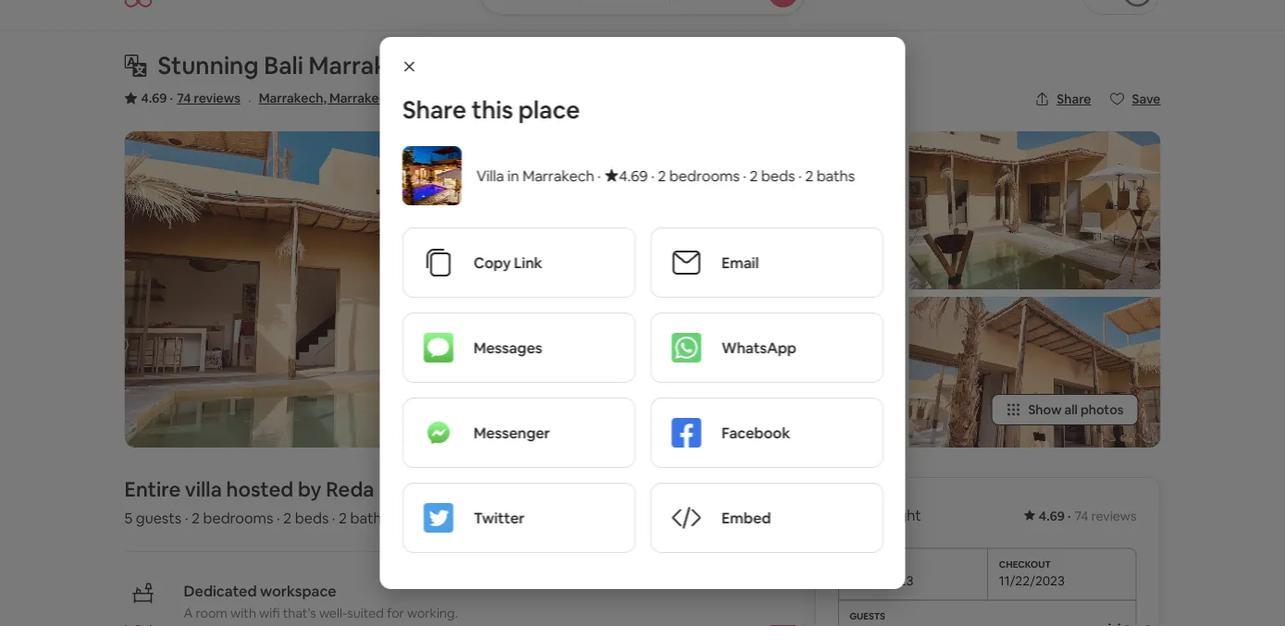Task type: describe. For each thing, give the bounding box(es) containing it.
stunning bali marrakech pool villa image 5 image
[[909, 297, 1161, 448]]

that's
[[283, 605, 316, 622]]

villa
[[185, 476, 222, 503]]

suited
[[347, 605, 384, 622]]

whatsapp link
[[651, 314, 882, 382]]

bedrooms inside entire villa hosted by reda 5 guests · 2 bedrooms · 2 beds · 2 baths
[[203, 509, 273, 528]]

automatically translated title: stunning bali marrakech pool villa image
[[124, 55, 147, 77]]

· marrakech, marrakech-safi, morocco
[[248, 90, 481, 109]]

room
[[196, 605, 228, 622]]

dedicated
[[184, 582, 257, 601]]

a
[[184, 605, 193, 622]]

night
[[886, 506, 921, 525]]

stunning
[[158, 50, 259, 81]]

★4.69
[[604, 166, 648, 185]]

with
[[230, 605, 256, 622]]

0 vertical spatial 4.69 · 74 reviews
[[141, 90, 241, 106]]

share button
[[1027, 83, 1099, 115]]

1 vertical spatial reviews
[[1091, 508, 1137, 525]]

safi,
[[399, 90, 425, 106]]

stunning bali marrakech pool villa image 1 image
[[124, 131, 643, 448]]

facebook link
[[651, 399, 882, 467]]

0 horizontal spatial reviews
[[194, 90, 241, 106]]

link
[[514, 253, 542, 272]]

marrakech,
[[259, 90, 327, 106]]

baths inside share dialog
[[816, 166, 855, 185]]

74 reviews button
[[177, 89, 241, 107]]

share for share
[[1057, 91, 1091, 107]]

wifi
[[259, 605, 280, 622]]

$157
[[838, 501, 882, 527]]

bali
[[264, 50, 304, 81]]

11/22/2023
[[999, 572, 1065, 589]]

bedrooms inside share dialog
[[669, 166, 739, 185]]

villa in marrakech · ★4.69 · 2 bedrooms · 2 beds · 2 baths
[[476, 166, 855, 185]]

entire
[[124, 476, 181, 503]]

email
[[721, 253, 759, 272]]

twitter link
[[403, 484, 634, 552]]

0 horizontal spatial 74
[[177, 90, 191, 106]]

marrakech for in
[[522, 166, 594, 185]]

stunning bali marrakech pool villa image 4 image
[[909, 131, 1161, 290]]

stunning bali marrakech pool villa
[[158, 50, 536, 81]]

this
[[471, 94, 513, 125]]

share for share this place
[[402, 94, 466, 125]]

save button
[[1102, 83, 1168, 115]]

photos
[[1081, 402, 1124, 418]]

stunning bali marrakech pool villa image 2 image
[[650, 131, 902, 290]]

stunning bali marrakech pool villa image 3 image
[[650, 297, 902, 448]]

share dialog
[[380, 37, 905, 589]]

copy link
[[473, 253, 542, 272]]



Task type: vqa. For each thing, say whether or not it's contained in the screenshot.
Link on the left top
yes



Task type: locate. For each thing, give the bounding box(es) containing it.
copy
[[473, 253, 510, 272]]

$157 night
[[838, 501, 921, 527]]

· inside · marrakech, marrakech-safi, morocco
[[248, 90, 251, 109]]

hosted
[[226, 476, 294, 503]]

1 horizontal spatial marrakech
[[522, 166, 594, 185]]

marrakech right "in"
[[522, 166, 594, 185]]

reviews
[[194, 90, 241, 106], [1091, 508, 1137, 525]]

beds down by reda
[[295, 509, 329, 528]]

bedrooms
[[669, 166, 739, 185], [203, 509, 273, 528]]

4.69 · 74 reviews down stunning
[[141, 90, 241, 106]]

4.69 · 74 reviews up "11/22/2023" on the right of the page
[[1039, 508, 1137, 525]]

1 horizontal spatial reviews
[[1091, 508, 1137, 525]]

messenger link
[[403, 399, 634, 467]]

villa left "in"
[[476, 166, 504, 185]]

messages link
[[403, 314, 634, 382]]

baths inside entire villa hosted by reda 5 guests · 2 bedrooms · 2 beds · 2 baths
[[350, 509, 389, 528]]

0 vertical spatial reviews
[[194, 90, 241, 106]]

1 vertical spatial bedrooms
[[203, 509, 273, 528]]

0 horizontal spatial baths
[[350, 509, 389, 528]]

well-
[[319, 605, 347, 622]]

1 vertical spatial beds
[[295, 509, 329, 528]]

marrakech up marrakech, marrakech-safi, morocco button
[[309, 50, 429, 81]]

0 vertical spatial beds
[[761, 166, 795, 185]]

share inside button
[[1057, 91, 1091, 107]]

marrakech inside share dialog
[[522, 166, 594, 185]]

share left the save button
[[1057, 91, 1091, 107]]

beds up email link
[[761, 166, 795, 185]]

0 vertical spatial 4.69
[[141, 90, 167, 106]]

pool
[[434, 50, 483, 81]]

embed
[[721, 508, 771, 527]]

whatsapp
[[721, 338, 796, 357]]

twitter
[[473, 508, 524, 527]]

1 horizontal spatial baths
[[816, 166, 855, 185]]

4.69 down automatically translated title: stunning bali marrakech pool villa image
[[141, 90, 167, 106]]

0 horizontal spatial 4.69
[[141, 90, 167, 106]]

morocco
[[427, 90, 481, 106]]

4.69 · 74 reviews
[[141, 90, 241, 106], [1039, 508, 1137, 525]]

1 horizontal spatial 4.69
[[1039, 508, 1065, 525]]

11/12/2023
[[850, 572, 914, 589]]

marrakech, marrakech-safi, morocco button
[[259, 87, 481, 109]]

entire villa hosted by reda 5 guests · 2 bedrooms · 2 beds · 2 baths
[[124, 476, 389, 528]]

beds
[[761, 166, 795, 185], [295, 509, 329, 528]]

marrakech for bali
[[309, 50, 429, 81]]

share down pool
[[402, 94, 466, 125]]

1 horizontal spatial beds
[[761, 166, 795, 185]]

0 horizontal spatial 4.69 · 74 reviews
[[141, 90, 241, 106]]

beds inside share dialog
[[761, 166, 795, 185]]

learn more about the host, reda. image
[[677, 478, 729, 529], [677, 478, 729, 529]]

1 vertical spatial 4.69
[[1039, 508, 1065, 525]]

None search field
[[480, 0, 806, 15]]

beds inside entire villa hosted by reda 5 guests · 2 bedrooms · 2 beds · 2 baths
[[295, 509, 329, 528]]

1 horizontal spatial bedrooms
[[669, 166, 739, 185]]

copy link button
[[403, 229, 634, 297]]

villa
[[488, 50, 536, 81], [476, 166, 504, 185]]

4.69 up "11/22/2023" on the right of the page
[[1039, 508, 1065, 525]]

working.
[[407, 605, 458, 622]]

facebook
[[721, 423, 790, 442]]

1 vertical spatial villa
[[476, 166, 504, 185]]

0 vertical spatial 74
[[177, 90, 191, 106]]

dedicated workspace a room with wifi that's well-suited for working.
[[184, 582, 458, 622]]

1 horizontal spatial 74
[[1075, 508, 1089, 525]]

villa up the this
[[488, 50, 536, 81]]

embed button
[[651, 484, 882, 552]]

1 vertical spatial baths
[[350, 509, 389, 528]]

1 vertical spatial 74
[[1075, 508, 1089, 525]]

0 horizontal spatial beds
[[295, 509, 329, 528]]

2
[[657, 166, 666, 185], [749, 166, 758, 185], [805, 166, 813, 185], [191, 509, 200, 528], [283, 509, 292, 528], [339, 509, 347, 528]]

1 horizontal spatial 4.69 · 74 reviews
[[1039, 508, 1137, 525]]

0 vertical spatial marrakech
[[309, 50, 429, 81]]

74
[[177, 90, 191, 106], [1075, 508, 1089, 525]]

all
[[1065, 402, 1078, 418]]

save
[[1132, 91, 1161, 107]]

show
[[1028, 402, 1062, 418]]

messages
[[473, 338, 542, 357]]

1 horizontal spatial share
[[1057, 91, 1091, 107]]

show all photos
[[1028, 402, 1124, 418]]

place
[[518, 94, 580, 125]]

0 horizontal spatial bedrooms
[[203, 509, 273, 528]]

bedrooms right ★4.69
[[669, 166, 739, 185]]

baths
[[816, 166, 855, 185], [350, 509, 389, 528]]

0 horizontal spatial share
[[402, 94, 466, 125]]

·
[[170, 90, 173, 106], [248, 90, 251, 109], [597, 166, 601, 185], [651, 166, 654, 185], [743, 166, 746, 185], [798, 166, 801, 185], [1068, 508, 1071, 525], [185, 509, 188, 528], [277, 509, 280, 528], [332, 509, 335, 528]]

0 horizontal spatial marrakech
[[309, 50, 429, 81]]

show all photos button
[[991, 394, 1139, 426]]

marrakech
[[309, 50, 429, 81], [522, 166, 594, 185]]

for
[[387, 605, 404, 622]]

share
[[1057, 91, 1091, 107], [402, 94, 466, 125]]

5
[[124, 509, 133, 528]]

1 vertical spatial 4.69 · 74 reviews
[[1039, 508, 1137, 525]]

guests
[[136, 509, 181, 528]]

marrakech-
[[329, 90, 399, 106]]

4.69
[[141, 90, 167, 106], [1039, 508, 1065, 525]]

messenger
[[473, 423, 550, 442]]

0 vertical spatial villa
[[488, 50, 536, 81]]

share this place
[[402, 94, 580, 125]]

1 vertical spatial marrakech
[[522, 166, 594, 185]]

share inside dialog
[[402, 94, 466, 125]]

0 vertical spatial bedrooms
[[669, 166, 739, 185]]

workspace
[[260, 582, 336, 601]]

in
[[507, 166, 519, 185]]

0 vertical spatial baths
[[816, 166, 855, 185]]

email link
[[651, 229, 882, 297]]

bedrooms down hosted
[[203, 509, 273, 528]]

villa inside share dialog
[[476, 166, 504, 185]]

by reda
[[298, 476, 374, 503]]



